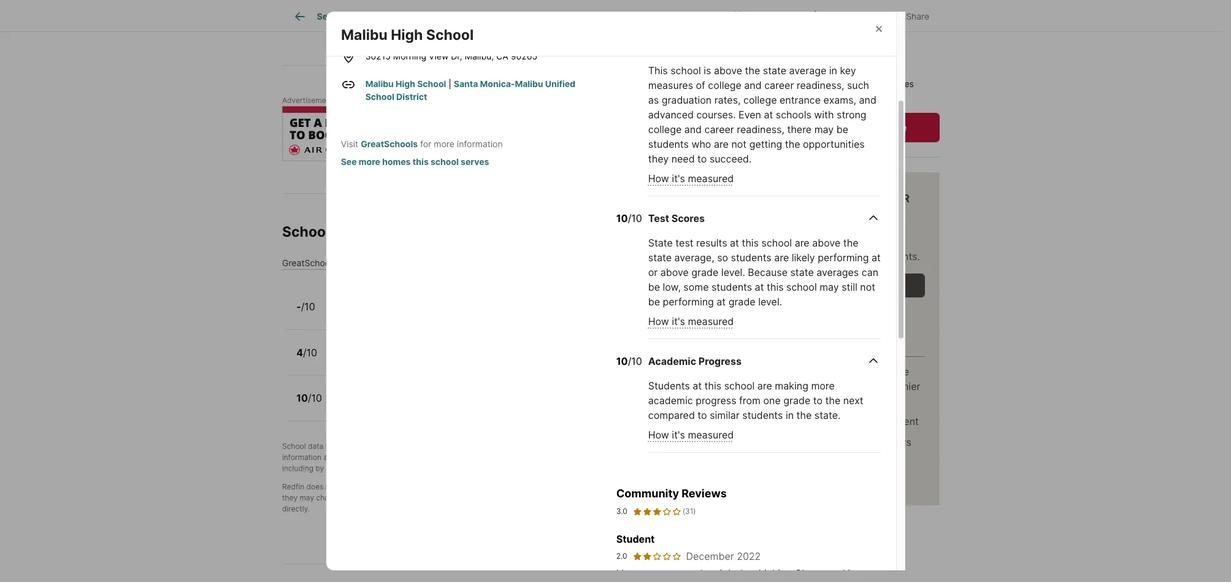Task type: vqa. For each thing, say whether or not it's contained in the screenshot.
"BUTTON"
no



Task type: locate. For each thing, give the bounding box(es) containing it.
how down 'low,'
[[649, 316, 670, 328]]

may up opportunities
[[815, 124, 834, 136]]

to inside "this school is above the state average in key measures of college and career readiness, such as graduation rates, college entrance exams, and advanced courses.  even at schools with strong college and career readiness, there may be students who are not getting the opportunities they need to succeed."
[[698, 153, 707, 165]]

a inside i know many people might be thinking oh my god its malibu high school, a bunch of rich wealthy kiddos g
[[709, 582, 714, 582]]

used
[[635, 482, 652, 492]]

own inside button
[[786, 121, 806, 133]]

the inside experience the highest level of service from redfin's best agents.
[[817, 235, 832, 247]]

as inside "this school is above the state average in key measures of college and career readiness, such as graduation rates, college entrance exams, and advanced courses.  even at schools with strong college and career readiness, there may be students who are not getting the opportunities they need to succeed."
[[649, 94, 659, 106]]

/10 left academic
[[628, 356, 642, 368]]

at right even
[[764, 109, 774, 121]]

0 vertical spatial as
[[649, 94, 659, 106]]

1 horizontal spatial level.
[[759, 296, 783, 308]]

1 vertical spatial 10
[[617, 356, 628, 368]]

schools up 'there'
[[776, 109, 812, 121]]

0 vertical spatial information
[[457, 139, 503, 149]]

buyers up half
[[880, 436, 912, 449]]

2 measured from the top
[[688, 173, 734, 185]]

courses.
[[697, 109, 736, 121]]

1 vertical spatial schools
[[635, 453, 662, 462]]

$11.30m
[[822, 324, 872, 344]]

to down progress
[[698, 410, 707, 422]]

career up entrance
[[765, 79, 794, 92]]

a right ,
[[428, 442, 432, 451]]

to down who
[[698, 153, 707, 165]]

1 horizontal spatial i
[[781, 121, 783, 133]]

this up progress
[[705, 380, 722, 393]]

0 horizontal spatial above
[[661, 267, 689, 279]]

4 it's from the top
[[672, 429, 686, 442]]

1 vertical spatial above
[[813, 237, 841, 249]]

0 vertical spatial college
[[709, 79, 742, 92]]

1 horizontal spatial redfin
[[515, 442, 537, 451]]

change
[[316, 493, 342, 503]]

/10 left test at the right
[[628, 213, 642, 225]]

malibu inside santa monica-malibu unified school district
[[515, 79, 544, 89]]

a
[[831, 280, 837, 290]]

2 vertical spatial may
[[300, 493, 314, 503]]

measured left favorite
[[688, 0, 734, 13]]

value
[[822, 78, 843, 88]]

1 vertical spatial they
[[282, 493, 298, 503]]

this inside track this home's value and nearby sales activity
[[773, 78, 788, 88]]

measured down some
[[688, 316, 734, 328]]

more down about
[[812, 380, 835, 393]]

information inside malibu high school dialog
[[457, 139, 503, 149]]

3 how it's measured from the top
[[649, 316, 734, 328]]

school inside students at this school are making more academic progress from one grade to the next compared to similar students in the state.
[[725, 380, 755, 393]]

god
[[828, 568, 846, 580]]

0 vertical spatial or
[[649, 267, 658, 279]]

0 horizontal spatial their
[[462, 453, 478, 462]]

0 vertical spatial 10 /10
[[617, 213, 642, 225]]

with down exams,
[[815, 109, 834, 121]]

be inside "this school is above the state average in key measures of college and career readiness, such as graduation rates, college entrance exams, and advanced courses.  even at schools with strong college and career readiness, there may be students who are not getting the opportunities they need to succeed."
[[837, 124, 849, 136]]

redfin inside "about the exclusive services offered to redfin premier customers."
[[853, 380, 883, 392]]

at down because
[[755, 281, 764, 294]]

school inside "this school is above the state average in key measures of college and career readiness, such as graduation rates, college entrance exams, and advanced courses.  even at schools with strong college and career readiness, there may be students who are not getting the opportunities they need to succeed."
[[671, 65, 701, 77]]

for left half
[[873, 457, 886, 469]]

2 vertical spatial state
[[791, 267, 814, 279]]

history
[[553, 11, 581, 22]]

greatschools
[[361, 139, 418, 149], [282, 258, 337, 268], [377, 442, 423, 451], [668, 442, 715, 451]]

school
[[671, 65, 701, 77], [431, 157, 459, 167], [762, 237, 793, 249], [787, 281, 817, 294], [725, 380, 755, 393], [673, 453, 696, 462], [515, 493, 537, 503], [655, 493, 678, 503]]

service for exceptional service for half the
[[836, 457, 870, 469]]

edit
[[824, 11, 840, 21]]

with right work
[[807, 415, 826, 428]]

3 it's from the top
[[672, 316, 686, 328]]

0 vertical spatial own
[[786, 121, 806, 133]]

2 vertical spatial college
[[649, 124, 682, 136]]

know
[[622, 568, 647, 580]]

students down one
[[743, 410, 783, 422]]

1 horizontal spatial college
[[709, 79, 742, 92]]

students
[[649, 138, 689, 151], [731, 252, 772, 264], [712, 281, 753, 294], [743, 410, 783, 422]]

school down malibu high school link
[[366, 91, 395, 102]]

1 horizontal spatial schools
[[635, 453, 662, 462]]

0 vertical spatial high
[[391, 26, 423, 44]]

students
[[649, 380, 690, 393]]

1 vertical spatial redfin
[[515, 442, 537, 451]]

2 horizontal spatial college
[[744, 94, 777, 106]]

public
[[601, 11, 627, 22]]

school up measures
[[671, 65, 701, 77]]

0 vertical spatial is
[[704, 65, 712, 77]]

service inside school service boundaries are intended to be used as a reference only; they may change and are not
[[500, 482, 526, 492]]

measured for results
[[688, 316, 734, 328]]

morning
[[393, 51, 427, 61]]

agent
[[893, 415, 919, 428]]

1 horizontal spatial is
[[704, 65, 712, 77]]

2 it's from the top
[[672, 173, 686, 185]]

exams,
[[824, 94, 857, 106]]

4 how from the top
[[649, 429, 670, 442]]

1 vertical spatial information
[[282, 453, 322, 462]]

school left districts,
[[673, 453, 696, 462]]

directly.
[[282, 504, 310, 514]]

above up 'low,'
[[661, 267, 689, 279]]

for
[[420, 139, 432, 149], [873, 457, 886, 469]]

tab list containing search
[[282, 0, 725, 31]]

school down property
[[426, 26, 474, 44]]

2 vertical spatial service
[[500, 482, 526, 492]]

it's for school
[[672, 173, 686, 185]]

i inside i know many people might be thinking oh my god its malibu high school, a bunch of rich wealthy kiddos g
[[617, 568, 619, 580]]

service inside exceptional service for half the
[[836, 457, 870, 469]]

recommends
[[539, 442, 584, 451]]

4 how it's measured link from the top
[[649, 429, 734, 442]]

redfin
[[853, 380, 883, 392], [515, 442, 537, 451], [282, 482, 305, 492]]

half
[[888, 457, 906, 469]]

are up enrollment
[[569, 482, 580, 492]]

how it's measured for at
[[649, 429, 734, 442]]

from inside students at this school are making more academic progress from one grade to the next compared to similar students in the state.
[[740, 395, 761, 407]]

in inside students at this school are making more academic progress from one grade to the next compared to similar students in the state.
[[786, 410, 794, 422]]

1 vertical spatial from
[[740, 395, 761, 407]]

2 horizontal spatial of
[[896, 235, 906, 247]]

above up redfin's
[[813, 237, 841, 249]]

of up report
[[696, 79, 706, 92]]

measured for is
[[688, 173, 734, 185]]

2 how from the top
[[649, 173, 670, 185]]

for for half
[[873, 457, 886, 469]]

1 horizontal spatial information
[[457, 139, 503, 149]]

is inside "this school is above the state average in key measures of college and career readiness, such as graduation rates, college entrance exams, and advanced courses.  even at schools with strong college and career readiness, there may be students who are not getting the opportunities they need to succeed."
[[704, 65, 712, 77]]

measured up districts,
[[688, 429, 734, 442]]

ratings
[[339, 453, 363, 462]]

0 horizontal spatial i
[[617, 568, 619, 580]]

facts for public facts
[[629, 11, 652, 22]]

1 vertical spatial performing
[[663, 296, 714, 308]]

own inside first step, and conduct their own investigation to determine their desired schools or school districts, including by contacting and visiting the schools themselves.
[[480, 453, 495, 462]]

0 horizontal spatial buyers
[[586, 442, 610, 451]]

may down averages
[[820, 281, 840, 294]]

1 horizontal spatial state
[[763, 65, 787, 77]]

malibu
[[341, 26, 387, 44], [366, 79, 394, 89], [515, 79, 544, 89], [617, 582, 647, 582]]

and down key
[[846, 78, 861, 88]]

2 horizontal spatial state
[[791, 267, 814, 279]]

may inside school service boundaries are intended to be used as a reference only; they may change and are not
[[300, 493, 314, 503]]

school left |
[[417, 79, 446, 89]]

opportunities
[[803, 138, 865, 151]]

4 how it's measured from the top
[[649, 429, 734, 442]]

1 it's from the top
[[672, 0, 686, 13]]

1 vertical spatial own
[[480, 453, 495, 462]]

0 vertical spatial performing
[[818, 252, 869, 264]]

school inside first step, and conduct their own investigation to determine their desired schools or school districts, including by contacting and visiting the schools themselves.
[[673, 453, 696, 462]]

1 vertical spatial or
[[664, 453, 671, 462]]

highest
[[835, 235, 870, 247]]

school up progress
[[725, 380, 755, 393]]

1 horizontal spatial of
[[749, 582, 758, 582]]

they inside school service boundaries are intended to be used as a reference only; they may change and are not
[[282, 493, 298, 503]]

0 vertical spatial redfin
[[853, 380, 883, 392]]

2 vertical spatial above
[[661, 267, 689, 279]]

by inside first step, and conduct their own investigation to determine their desired schools or school districts, including by contacting and visiting the schools themselves.
[[316, 464, 324, 473]]

how for this
[[649, 173, 670, 185]]

the inside first step, and conduct their own investigation to determine their desired schools or school districts, including by contacting and visiting the schools themselves.
[[407, 464, 419, 473]]

0 horizontal spatial from
[[740, 395, 761, 407]]

and down endorse
[[344, 493, 357, 503]]

/10 up 4 /10 at the left bottom
[[301, 301, 315, 313]]

college down track
[[744, 94, 777, 106]]

their left desired
[[589, 453, 605, 462]]

1 how it's measured from the top
[[649, 0, 734, 13]]

this home qualifies for redfin premier
[[763, 191, 911, 218]]

&
[[530, 11, 536, 22]]

visit
[[341, 139, 359, 149]]

search link
[[292, 9, 346, 24]]

are
[[714, 138, 729, 151], [795, 237, 810, 249], [775, 252, 789, 264], [758, 380, 773, 393], [569, 482, 580, 492], [359, 493, 370, 503]]

they up directly.
[[282, 493, 298, 503]]

enrollment
[[540, 493, 576, 503]]

i left know
[[617, 568, 619, 580]]

is
[[748, 44, 760, 61]]

information up including
[[282, 453, 322, 462]]

tab list
[[282, 0, 725, 31]]

10 left test at the right
[[617, 213, 628, 225]]

0 horizontal spatial level.
[[722, 267, 746, 279]]

1 horizontal spatial from
[[799, 250, 821, 262]]

0 horizontal spatial of
[[696, 79, 706, 92]]

entrance
[[780, 94, 821, 106]]

service for school service boundaries are intended to be used as a reference only; they may change and are not
[[500, 482, 526, 492]]

0 horizontal spatial by
[[316, 464, 324, 473]]

how it's measured
[[649, 0, 734, 13], [649, 173, 734, 185], [649, 316, 734, 328], [649, 429, 734, 442]]

3 measured from the top
[[688, 316, 734, 328]]

how it's measured link for school
[[649, 173, 734, 185]]

greatschools up districts,
[[668, 442, 715, 451]]

sales
[[894, 78, 915, 88]]

schools inside tab
[[673, 11, 705, 22]]

1 vertical spatial grade
[[729, 296, 756, 308]]

facts inside tab
[[629, 11, 652, 22]]

0 vertical spatial state
[[763, 65, 787, 77]]

is right data
[[326, 442, 331, 451]]

2 how it's measured link from the top
[[649, 173, 734, 185]]

1 horizontal spatial facts
[[842, 11, 864, 21]]

state test results at this school are above the state average, so students are likely performing at or above grade level.  because state averages can be low, some students at this school may still not be performing at grade level.
[[649, 237, 881, 308]]

exclusive
[[867, 365, 910, 377]]

high up district
[[396, 79, 415, 89]]

ad
[[722, 99, 729, 105]]

not inside "this school is above the state average in key measures of college and career readiness, such as graduation rates, college entrance exams, and advanced courses.  even at schools with strong college and career readiness, there may be students who are not getting the opportunities they need to succeed."
[[732, 138, 747, 151]]

it's for test
[[672, 316, 686, 328]]

1 horizontal spatial performing
[[818, 252, 869, 264]]

in down customers.
[[786, 410, 794, 422]]

this right track
[[773, 78, 788, 88]]

how up use
[[649, 429, 670, 442]]

state.
[[815, 410, 841, 422]]

level. down because
[[759, 296, 783, 308]]

average,
[[675, 252, 715, 264]]

10 left academic
[[617, 356, 628, 368]]

visiting
[[380, 464, 405, 473]]

facts inside button
[[842, 11, 864, 21]]

2 how it's measured from the top
[[649, 173, 734, 185]]

be inside guaranteed to be accurate. to verify school enrollment eligibility, contact the school district directly.
[[437, 493, 446, 503]]

1 vertical spatial i
[[617, 568, 619, 580]]

kiddos
[[820, 582, 851, 582]]

to down offered
[[814, 395, 823, 407]]

first step, and conduct their own investigation to determine their desired schools or school districts, including by contacting and visiting the schools themselves.
[[282, 453, 728, 473]]

to down recommends
[[543, 453, 550, 462]]

as inside school service boundaries are intended to be used as a reference only; they may change and are not
[[654, 482, 662, 492]]

0 horizontal spatial is
[[326, 442, 331, 451]]

0 vertical spatial i
[[781, 121, 783, 133]]

1 vertical spatial readiness,
[[737, 124, 785, 136]]

track
[[748, 78, 771, 88]]

0 vertical spatial above
[[714, 65, 743, 77]]

1 vertical spatial service
[[836, 457, 870, 469]]

0 vertical spatial career
[[765, 79, 794, 92]]

overview tab
[[357, 2, 415, 31]]

1 horizontal spatial own
[[786, 121, 806, 133]]

or right endorse
[[370, 482, 377, 492]]

academic
[[649, 356, 697, 368]]

1 vertical spatial high
[[396, 79, 415, 89]]

for for more
[[420, 139, 432, 149]]

strong
[[837, 109, 867, 121]]

ave
[[890, 121, 908, 133]]

are up one
[[758, 380, 773, 393]]

1 how from the top
[[649, 0, 670, 13]]

measured down succeed.
[[688, 173, 734, 185]]

1 vertical spatial career
[[705, 124, 735, 136]]

contact
[[613, 493, 639, 503]]

2 horizontal spatial or
[[664, 453, 671, 462]]

the inside the "state test results at this school are above the state average, so students are likely performing at or above grade level.  because state averages can be low, some students at this school may still not be performing at grade level."
[[844, 237, 859, 249]]

as right ratings
[[365, 453, 373, 462]]

is for above
[[704, 65, 712, 77]]

0 horizontal spatial state
[[649, 252, 672, 264]]

0 horizontal spatial performing
[[663, 296, 714, 308]]

1 horizontal spatial in
[[830, 65, 838, 77]]

they left 'need'
[[649, 153, 669, 165]]

this
[[763, 44, 790, 61], [773, 78, 788, 88], [413, 157, 429, 167], [742, 237, 759, 249], [767, 281, 784, 294], [705, 380, 722, 393], [416, 482, 429, 492]]

may inside "this school is above the state average in key measures of college and career readiness, such as graduation rates, college entrance exams, and advanced courses.  even at schools with strong college and career readiness, there may be students who are not getting the opportunities they need to succeed."
[[815, 124, 834, 136]]

0 vertical spatial grade
[[692, 267, 719, 279]]

it's down compared
[[672, 429, 686, 442]]

are up succeed.
[[714, 138, 729, 151]]

own left 7015
[[786, 121, 806, 133]]

malibu up 30215
[[341, 26, 387, 44]]

10 /10 left test at the right
[[617, 213, 642, 225]]

district
[[680, 493, 704, 503]]

are up likely
[[795, 237, 810, 249]]

for inside exceptional service for half the
[[873, 457, 886, 469]]

it's down 'need'
[[672, 173, 686, 185]]

0 vertical spatial may
[[815, 124, 834, 136]]

state up track
[[763, 65, 787, 77]]

community
[[617, 488, 679, 501]]

1 vertical spatial 10 /10
[[617, 356, 642, 368]]

1 horizontal spatial service
[[763, 250, 797, 262]]

0 horizontal spatial redfin
[[282, 482, 305, 492]]

students inside "this school is above the state average in key measures of college and career readiness, such as graduation rates, college entrance exams, and advanced courses.  even at schools with strong college and career readiness, there may be students who are not getting the opportunities they need to succeed."
[[649, 138, 689, 151]]

premier
[[805, 205, 854, 218]]

high up morning
[[391, 26, 423, 44]]

0 vertical spatial with
[[815, 109, 834, 121]]

1 horizontal spatial career
[[765, 79, 794, 92]]

state inside "this school is above the state average in key measures of college and career readiness, such as graduation rates, college entrance exams, and advanced courses.  even at schools with strong college and career readiness, there may be students who are not getting the opportunities they need to succeed."
[[763, 65, 787, 77]]

from down experience
[[799, 250, 821, 262]]

of inside i know many people might be thinking oh my god its malibu high school, a bunch of rich wealthy kiddos g
[[749, 582, 758, 582]]

dr,
[[451, 51, 463, 61]]

share button
[[879, 3, 940, 28]]

how for state
[[649, 316, 670, 328]]

10 for academic progress
[[617, 356, 628, 368]]

guaranteed to be accurate. to verify school enrollment eligibility, contact the school district directly.
[[282, 493, 704, 514]]

redfin
[[763, 205, 803, 218]]

schools
[[776, 109, 812, 121], [635, 453, 662, 462], [421, 464, 447, 473]]

for inside malibu high school dialog
[[420, 139, 432, 149]]

summary
[[339, 258, 378, 268]]

sale
[[806, 308, 822, 318]]

such
[[848, 79, 870, 92]]

0 vertical spatial schools
[[776, 109, 812, 121]]

college
[[709, 79, 742, 92], [744, 94, 777, 106], [649, 124, 682, 136]]

and down such
[[860, 94, 877, 106]]

1 vertical spatial college
[[744, 94, 777, 106]]

be inside school service boundaries are intended to be used as a reference only; they may change and are not
[[624, 482, 633, 492]]

2 horizontal spatial grade
[[784, 395, 811, 407]]

2 vertical spatial of
[[749, 582, 758, 582]]

are down experience
[[775, 252, 789, 264]]

of left rich
[[749, 582, 758, 582]]

information up serves
[[457, 139, 503, 149]]

to up contact
[[615, 482, 622, 492]]

3 how from the top
[[649, 316, 670, 328]]

schools down the renters
[[635, 453, 662, 462]]

compared
[[649, 410, 695, 422]]

0 vertical spatial in
[[830, 65, 838, 77]]

1 vertical spatial level.
[[759, 296, 783, 308]]

see more homes this school serves link
[[341, 157, 489, 167]]

i inside button
[[781, 121, 783, 133]]

track this home's value and nearby sales activity
[[748, 78, 915, 101]]

0 vertical spatial service
[[763, 250, 797, 262]]

i for i own 7015 grasswood ave
[[781, 121, 783, 133]]

how for students
[[649, 429, 670, 442]]

1 horizontal spatial they
[[649, 153, 669, 165]]

academic progress button
[[649, 345, 882, 379]]

0 horizontal spatial facts
[[629, 11, 652, 22]]

10 /10
[[617, 213, 642, 225], [617, 356, 642, 368], [297, 392, 322, 405]]

1 vertical spatial may
[[820, 281, 840, 294]]

at right results
[[730, 237, 740, 249]]

1 horizontal spatial their
[[589, 453, 605, 462]]

above
[[714, 65, 743, 77], [813, 237, 841, 249], [661, 267, 689, 279]]

1 horizontal spatial by
[[366, 442, 375, 451]]

3 how it's measured link from the top
[[649, 316, 734, 328]]

there
[[788, 124, 812, 136]]

and up even
[[745, 79, 762, 92]]

10 /10 down 4 /10 at the left bottom
[[297, 392, 322, 405]]

2 vertical spatial grade
[[784, 395, 811, 407]]

ad region
[[282, 106, 729, 161]]

by
[[366, 442, 375, 451], [316, 464, 324, 473]]

experience
[[763, 235, 814, 247]]

1 measured from the top
[[688, 0, 734, 13]]

performing
[[818, 252, 869, 264], [663, 296, 714, 308]]

be up contact
[[624, 482, 633, 492]]

their up themselves.
[[462, 453, 478, 462]]

4 measured from the top
[[688, 429, 734, 442]]

1 horizontal spatial schools
[[673, 11, 705, 22]]

your
[[793, 44, 824, 61]]

2 vertical spatial schools
[[421, 464, 447, 473]]

schools inside "this school is above the state average in key measures of college and career readiness, such as graduation rates, college entrance exams, and advanced courses.  even at schools with strong college and career readiness, there may be students who are not getting the opportunities they need to succeed."
[[776, 109, 812, 121]]

see more homes this school serves
[[341, 157, 489, 167]]

0 horizontal spatial information
[[282, 453, 322, 462]]

how up test at the right
[[649, 173, 670, 185]]

the inside exceptional service for half the
[[763, 472, 778, 484]]

not up succeed.
[[732, 138, 747, 151]]

of inside "this school is above the state average in key measures of college and career readiness, such as graduation rates, college entrance exams, and advanced courses.  even at schools with strong college and career readiness, there may be students who are not getting the opportunities they need to succeed."
[[696, 79, 706, 92]]

0 vertical spatial from
[[799, 250, 821, 262]]

facts right 'public'
[[629, 11, 652, 22]]

public facts tab
[[591, 2, 663, 31]]

be down 'information.' on the bottom
[[437, 493, 446, 503]]

academic progress
[[649, 356, 742, 368]]

1 vertical spatial as
[[365, 453, 373, 462]]

malibu down know
[[617, 582, 647, 582]]

malibu high school element
[[341, 12, 488, 44]]

readiness, down the average
[[797, 79, 845, 92]]

agents.
[[887, 250, 921, 262]]

is this your home?
[[748, 44, 874, 61]]

measured for this
[[688, 429, 734, 442]]

facts right edit
[[842, 11, 864, 21]]

does
[[307, 482, 324, 492]]

by up does
[[316, 464, 324, 473]]



Task type: describe. For each thing, give the bounding box(es) containing it.
this down test scores dropdown button
[[742, 237, 759, 249]]

premier
[[886, 380, 921, 392]]

graduation
[[662, 94, 712, 106]]

reviews
[[682, 488, 727, 501]]

greatschools inside the , a nonprofit organization. redfin recommends buyers and renters use greatschools information and ratings as a
[[668, 442, 715, 451]]

nonprofit
[[434, 442, 465, 451]]

accurate.
[[448, 493, 480, 503]]

away
[[389, 23, 410, 34]]

school service boundaries are intended to be used as a reference only; they may change and are not
[[282, 482, 722, 503]]

school left data
[[282, 442, 306, 451]]

10 for test scores
[[617, 213, 628, 225]]

and inside school service boundaries are intended to be used as a reference only; they may change and are not
[[344, 493, 357, 503]]

with inside "this school is above the state average in key measures of college and career readiness, such as graduation rates, college entrance exams, and advanced courses.  even at schools with strong college and career readiness, there may be students who are not getting the opportunities they need to succeed."
[[815, 109, 834, 121]]

are inside "this school is above the state average in key measures of college and career readiness, such as graduation rates, college entrance exams, and advanced courses.  even at schools with strong college and career readiness, there may be students who are not getting the opportunities they need to succeed."
[[714, 138, 729, 151]]

be inside i know many people might be thinking oh my god its malibu high school, a bunch of rich wealthy kiddos g
[[741, 568, 753, 580]]

2022
[[737, 551, 761, 563]]

student
[[617, 533, 655, 546]]

more right the see at top left
[[359, 157, 381, 167]]

need
[[672, 153, 695, 165]]

greatschools up - /10 at bottom left
[[282, 258, 337, 268]]

rating 3.0 out of 5 element
[[633, 506, 682, 517]]

verify
[[493, 493, 513, 503]]

test scores
[[649, 213, 705, 225]]

facts for edit facts
[[842, 11, 864, 21]]

or inside the "state test results at this school are above the state average, so students are likely performing at or above grade level.  because state averages can be low, some students at this school may still not be performing at grade level."
[[649, 267, 658, 279]]

1 horizontal spatial buyers
[[880, 436, 912, 449]]

are down endorse
[[359, 493, 370, 503]]

not inside school service boundaries are intended to be used as a reference only; they may change and are not
[[372, 493, 384, 503]]

1 vertical spatial schools
[[282, 223, 338, 240]]

monica-
[[480, 79, 515, 89]]

this down because
[[767, 281, 784, 294]]

students inside students at this school are making more academic progress from one grade to the next compared to similar students in the state.
[[743, 410, 783, 422]]

2 vertical spatial redfin
[[282, 482, 305, 492]]

more inside students at this school are making more academic progress from one grade to the next compared to similar students in the state.
[[812, 380, 835, 393]]

may inside the "state test results at this school are above the state average, so students are likely performing at or above grade level.  because state averages can be low, some students at this school may still not be performing at grade level."
[[820, 281, 840, 294]]

of inside experience the highest level of service from redfin's best agents.
[[896, 235, 906, 247]]

malibu high school link
[[366, 79, 446, 89]]

key
[[841, 65, 857, 77]]

malibu down 30215
[[366, 79, 394, 89]]

work
[[780, 415, 804, 428]]

0 horizontal spatial career
[[705, 124, 735, 136]]

redfin's
[[824, 250, 861, 262]]

redfin inside the , a nonprofit organization. redfin recommends buyers and renters use greatschools information and ratings as a
[[515, 442, 537, 451]]

wealthy
[[781, 582, 817, 582]]

be left 'low,'
[[649, 281, 660, 294]]

10 /10 for academic
[[617, 356, 642, 368]]

ca
[[497, 51, 509, 61]]

to inside first step, and conduct their own investigation to determine their desired schools or school districts, including by contacting and visiting the schools themselves.
[[543, 453, 550, 462]]

reference
[[670, 482, 703, 492]]

at down so
[[717, 296, 726, 308]]

community reviews
[[617, 488, 727, 501]]

luxury
[[862, 415, 890, 428]]

serves
[[461, 157, 489, 167]]

is for provided
[[326, 442, 331, 451]]

1 their from the left
[[462, 453, 478, 462]]

greatschools summary rating link
[[282, 258, 406, 268]]

district
[[397, 91, 428, 102]]

i for i know many people might be thinking oh my god its malibu high school, a bunch of rich wealthy kiddos g
[[617, 568, 619, 580]]

school inside school service boundaries are intended to be used as a reference only; they may change and are not
[[475, 482, 498, 492]]

next
[[844, 395, 864, 407]]

1 vertical spatial with
[[807, 415, 826, 428]]

1.6mi
[[366, 23, 386, 34]]

$9.50m
[[763, 324, 810, 344]]

not inside the "state test results at this school are above the state average, so students are likely performing at or above grade level.  because state averages can be low, some students at this school may still not be performing at grade level."
[[861, 281, 876, 294]]

this down visit greatschools for more information
[[413, 157, 429, 167]]

use
[[654, 442, 666, 451]]

grade inside students at this school are making more academic progress from one grade to the next compared to similar students in the state.
[[784, 395, 811, 407]]

and up contacting
[[324, 453, 337, 462]]

contacting
[[326, 464, 363, 473]]

so
[[718, 252, 729, 264]]

school up rating 3.0 out of 5 element
[[655, 493, 678, 503]]

4 /10
[[297, 347, 317, 359]]

scores
[[672, 213, 705, 225]]

more up the see more homes this school serves link
[[434, 139, 455, 149]]

0 horizontal spatial college
[[649, 124, 682, 136]]

how it's measured for school
[[649, 173, 734, 185]]

see
[[341, 157, 357, 167]]

and up desired
[[612, 442, 625, 451]]

and inside track this home's value and nearby sales activity
[[846, 78, 861, 88]]

low,
[[663, 281, 681, 294]]

0 horizontal spatial schools
[[421, 464, 447, 473]]

malibu inside i know many people might be thinking oh my god its malibu high school, a bunch of rich wealthy kiddos g
[[617, 582, 647, 582]]

2 vertical spatial 10
[[297, 392, 308, 405]]

buyers inside the , a nonprofit organization. redfin recommends buyers and renters use greatschools information and ratings as a
[[586, 442, 610, 451]]

estimated sale price $9.50m – $11.30m
[[763, 308, 872, 344]]

2 vertical spatial 10 /10
[[297, 392, 322, 405]]

greatschools inside malibu high school dialog
[[361, 139, 418, 149]]

a left first
[[375, 453, 379, 462]]

school up the sale
[[787, 281, 817, 294]]

to
[[482, 493, 491, 503]]

report ad button
[[702, 99, 729, 108]]

including
[[282, 464, 314, 473]]

property
[[425, 11, 461, 22]]

bunch
[[717, 582, 746, 582]]

to inside guaranteed to be accurate. to verify school enrollment eligibility, contact the school district directly.
[[428, 493, 435, 503]]

my
[[811, 568, 825, 580]]

/10 down - /10 at bottom left
[[303, 347, 317, 359]]

at inside students at this school are making more academic progress from one grade to the next compared to similar students in the state.
[[693, 380, 702, 393]]

greatschools summary rating
[[282, 258, 406, 268]]

reach more qualified buyers
[[780, 436, 912, 449]]

at inside "this school is above the state average in key measures of college and career readiness, such as graduation rates, college entrance exams, and advanced courses.  even at schools with strong college and career readiness, there may be students who are not getting the opportunities they need to succeed."
[[764, 109, 774, 121]]

–
[[813, 324, 819, 344]]

students up because
[[731, 252, 772, 264]]

because
[[748, 267, 788, 279]]

service inside experience the highest level of service from redfin's best agents.
[[763, 250, 797, 262]]

a left local
[[829, 415, 835, 428]]

sale & tax history tab
[[500, 2, 591, 31]]

students down so
[[712, 281, 753, 294]]

school inside santa monica-malibu unified school district
[[366, 91, 395, 102]]

and up who
[[685, 124, 702, 136]]

as inside the , a nonprofit organization. redfin recommends buyers and renters use greatschools information and ratings as a
[[365, 453, 373, 462]]

a inside school service boundaries are intended to be used as a reference only; they may change and are not
[[664, 482, 668, 492]]

to inside school service boundaries are intended to be used as a reference only; they may change and are not
[[615, 482, 622, 492]]

home
[[791, 191, 825, 204]]

this right is
[[763, 44, 790, 61]]

school down visit greatschools for more information
[[431, 157, 459, 167]]

the inside "about the exclusive services offered to redfin premier customers."
[[849, 365, 865, 377]]

1 vertical spatial state
[[649, 252, 672, 264]]

school right verify
[[515, 493, 537, 503]]

and down ,
[[416, 453, 429, 462]]

even
[[739, 109, 762, 121]]

- /10
[[297, 301, 315, 313]]

tax
[[538, 11, 551, 22]]

0 horizontal spatial grade
[[692, 267, 719, 279]]

i know many people might be thinking oh my god its malibu high school, a bunch of rich wealthy kiddos g
[[617, 568, 879, 582]]

4
[[297, 347, 303, 359]]

2 their from the left
[[589, 453, 605, 462]]

they inside "this school is above the state average in key measures of college and career readiness, such as graduation rates, college entrance exams, and advanced courses.  even at schools with strong college and career readiness, there may be students who are not getting the opportunities they need to succeed."
[[649, 153, 669, 165]]

consultation
[[839, 280, 906, 290]]

this up guaranteed
[[416, 482, 429, 492]]

are inside students at this school are making more academic progress from one grade to the next compared to similar students in the state.
[[758, 380, 773, 393]]

1 horizontal spatial grade
[[729, 296, 756, 308]]

schools tab
[[663, 2, 715, 31]]

how it's measured link for at
[[649, 429, 734, 442]]

above inside "this school is above the state average in key measures of college and career readiness, such as graduation rates, college entrance exams, and advanced courses.  even at schools with strong college and career readiness, there may be students who are not getting the opportunities they need to succeed."
[[714, 65, 743, 77]]

progress
[[699, 356, 742, 368]]

greatschools up step,
[[377, 442, 423, 451]]

data
[[308, 442, 324, 451]]

3.0
[[617, 507, 628, 516]]

or inside first step, and conduct their own investigation to determine their desired schools or school districts, including by contacting and visiting the schools themselves.
[[664, 453, 671, 462]]

information inside the , a nonprofit organization. redfin recommends buyers and renters use greatschools information and ratings as a
[[282, 453, 322, 462]]

from inside experience the highest level of service from redfin's best agents.
[[799, 250, 821, 262]]

rating 2.0 out of 5 element
[[633, 552, 682, 562]]

people
[[677, 568, 709, 580]]

oh
[[795, 568, 808, 580]]

academic
[[649, 395, 693, 407]]

about
[[820, 365, 847, 377]]

share
[[907, 11, 930, 21]]

30215
[[366, 51, 391, 61]]

school down test scores dropdown button
[[762, 237, 793, 249]]

0 vertical spatial readiness,
[[797, 79, 845, 92]]

and up redfin does not endorse or guarantee this information.
[[365, 464, 378, 473]]

december
[[687, 551, 735, 563]]

it's for at
[[672, 429, 686, 442]]

services
[[763, 380, 802, 392]]

malibu high school dialog
[[326, 0, 906, 582]]

greatschools link
[[361, 139, 418, 149]]

unified
[[546, 79, 576, 89]]

how it's measured for test
[[649, 316, 734, 328]]

0 vertical spatial level.
[[722, 267, 746, 279]]

investigation
[[497, 453, 541, 462]]

malibu high school |
[[366, 79, 454, 89]]

10 /10 for test
[[617, 213, 642, 225]]

first
[[381, 453, 395, 462]]

local
[[837, 415, 859, 428]]

/10 down 4 /10 at the left bottom
[[308, 392, 322, 405]]

averages
[[817, 267, 859, 279]]

best
[[863, 250, 884, 262]]

to inside "about the exclusive services offered to redfin premier customers."
[[841, 380, 850, 392]]

0 horizontal spatial or
[[370, 482, 377, 492]]

this
[[763, 191, 789, 204]]

i own 7015 grasswood ave button
[[748, 112, 940, 142]]

high for malibu high school |
[[396, 79, 415, 89]]

not up change
[[326, 482, 337, 492]]

santa monica-malibu unified school district
[[366, 79, 576, 102]]

favorite
[[749, 11, 781, 21]]

guarantee
[[379, 482, 414, 492]]

in inside "this school is above the state average in key measures of college and career readiness, such as graduation rates, college entrance exams, and advanced courses.  even at schools with strong college and career readiness, there may be students who are not getting the opportunities they need to succeed."
[[830, 65, 838, 77]]

at up can
[[872, 252, 881, 264]]

eligibility,
[[578, 493, 611, 503]]

sale & tax history
[[510, 11, 581, 22]]

how it's measured link for test
[[649, 316, 734, 328]]

be down state
[[649, 296, 660, 308]]

the inside guaranteed to be accurate. to verify school enrollment eligibility, contact the school district directly.
[[641, 493, 653, 503]]

high for malibu high school
[[391, 26, 423, 44]]

report ad
[[702, 99, 729, 105]]

more up the exceptional
[[812, 436, 835, 449]]

1 how it's measured link from the top
[[649, 0, 734, 13]]

0 horizontal spatial readiness,
[[737, 124, 785, 136]]

santa monica-malibu unified school district link
[[366, 79, 576, 102]]

,
[[423, 442, 426, 451]]

view
[[429, 51, 449, 61]]

this inside students at this school are making more academic progress from one grade to the next compared to similar students in the state.
[[705, 380, 722, 393]]

average
[[790, 65, 827, 77]]

property details tab
[[415, 2, 500, 31]]



